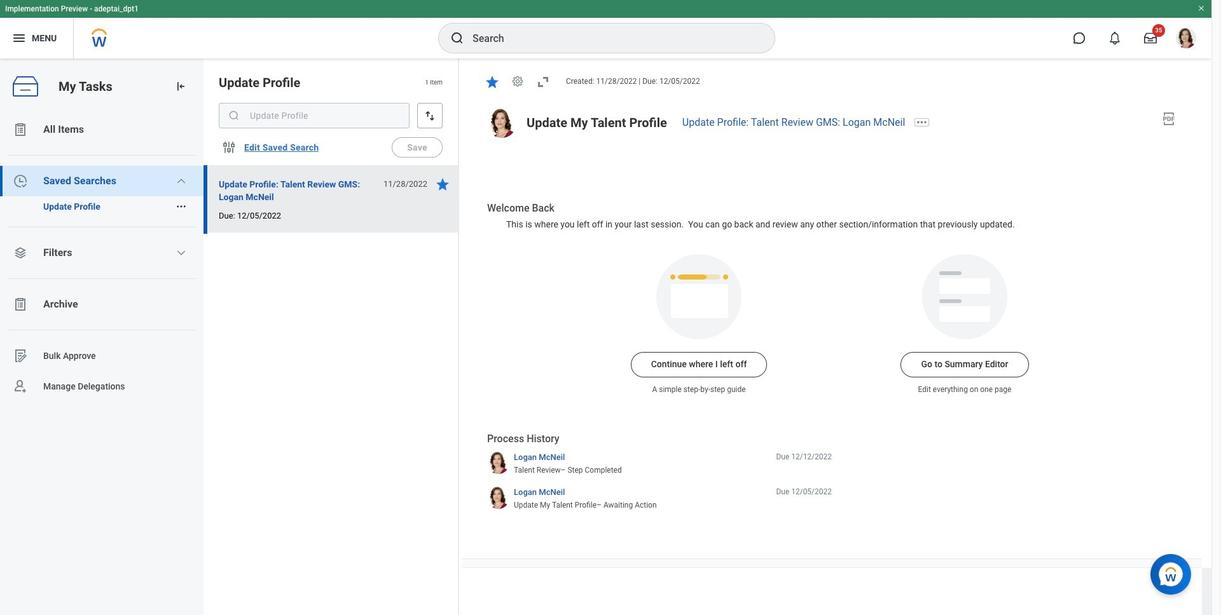 Task type: locate. For each thing, give the bounding box(es) containing it.
0 vertical spatial star image
[[485, 74, 500, 90]]

chevron down image
[[176, 176, 187, 186], [176, 248, 187, 258]]

1 horizontal spatial search image
[[450, 31, 465, 46]]

chevron down image down related actions icon
[[176, 248, 187, 258]]

rename image
[[13, 349, 28, 364]]

notifications large image
[[1109, 32, 1121, 45]]

fullscreen image
[[536, 74, 551, 90]]

sort image
[[424, 109, 436, 122]]

banner
[[0, 0, 1212, 59]]

search image
[[450, 31, 465, 46], [228, 109, 240, 122]]

clock check image
[[13, 174, 28, 189]]

inbox large image
[[1144, 32, 1157, 45]]

related actions image
[[176, 201, 187, 212]]

None text field
[[219, 103, 410, 128]]

0 vertical spatial chevron down image
[[176, 176, 187, 186]]

list
[[0, 114, 204, 402]]

0 vertical spatial search image
[[450, 31, 465, 46]]

1 vertical spatial chevron down image
[[176, 248, 187, 258]]

star image
[[485, 74, 500, 90], [435, 177, 450, 192]]

1 chevron down image from the top
[[176, 176, 187, 186]]

chevron down image up related actions icon
[[176, 176, 187, 186]]

0 horizontal spatial search image
[[228, 109, 240, 122]]

justify image
[[11, 31, 27, 46]]

1 vertical spatial search image
[[228, 109, 240, 122]]

0 horizontal spatial star image
[[435, 177, 450, 192]]

search image inside item list element
[[228, 109, 240, 122]]

gear image
[[511, 75, 524, 88]]

2 chevron down image from the top
[[176, 248, 187, 258]]

1 horizontal spatial star image
[[485, 74, 500, 90]]

Search Workday  search field
[[473, 24, 749, 52]]



Task type: vqa. For each thing, say whether or not it's contained in the screenshot.
the Job
no



Task type: describe. For each thing, give the bounding box(es) containing it.
none text field inside item list element
[[219, 103, 410, 128]]

chevron down image for clock check image
[[176, 176, 187, 186]]

item list element
[[204, 59, 459, 616]]

profile logan mcneil image
[[1176, 28, 1196, 51]]

perspective image
[[13, 245, 28, 261]]

close environment banner image
[[1198, 4, 1205, 12]]

employee's photo (logan mcneil) image
[[487, 109, 516, 138]]

user plus image
[[13, 379, 28, 394]]

view printable version (pdf) image
[[1161, 111, 1177, 126]]

chevron down image for perspective image
[[176, 248, 187, 258]]

1 vertical spatial star image
[[435, 177, 450, 192]]

clipboard image
[[13, 122, 28, 137]]

transformation import image
[[174, 80, 187, 93]]

process history region
[[487, 432, 832, 515]]

clipboard image
[[13, 297, 28, 312]]

configure image
[[221, 140, 237, 155]]



